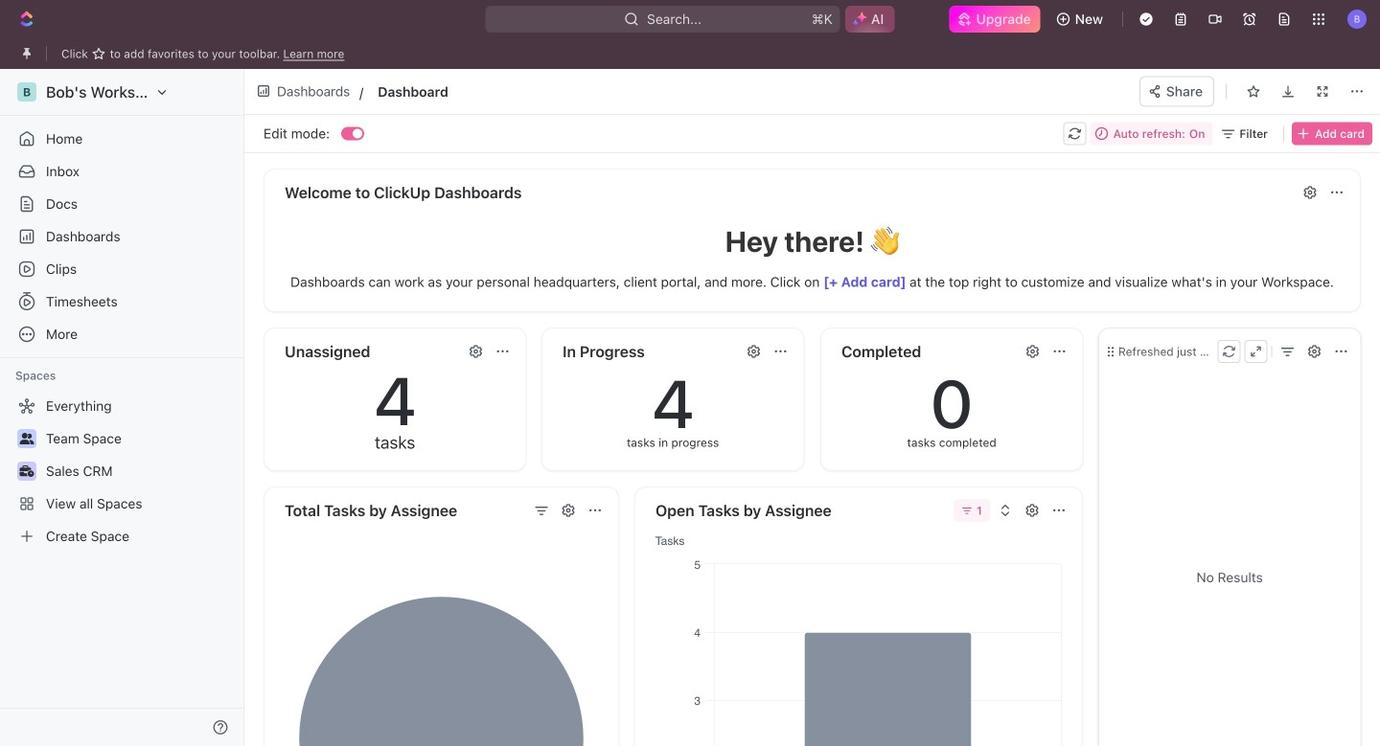 Task type: describe. For each thing, give the bounding box(es) containing it.
sidebar navigation
[[0, 69, 248, 747]]

business time image
[[20, 466, 34, 477]]

user group image
[[20, 433, 34, 445]]



Task type: locate. For each thing, give the bounding box(es) containing it.
tree
[[8, 391, 236, 552]]

tree inside sidebar navigation
[[8, 391, 236, 552]]

None text field
[[378, 80, 680, 103]]

bob's workspace, , element
[[17, 82, 36, 102]]



Task type: vqa. For each thing, say whether or not it's contained in the screenshot.
business time image
yes



